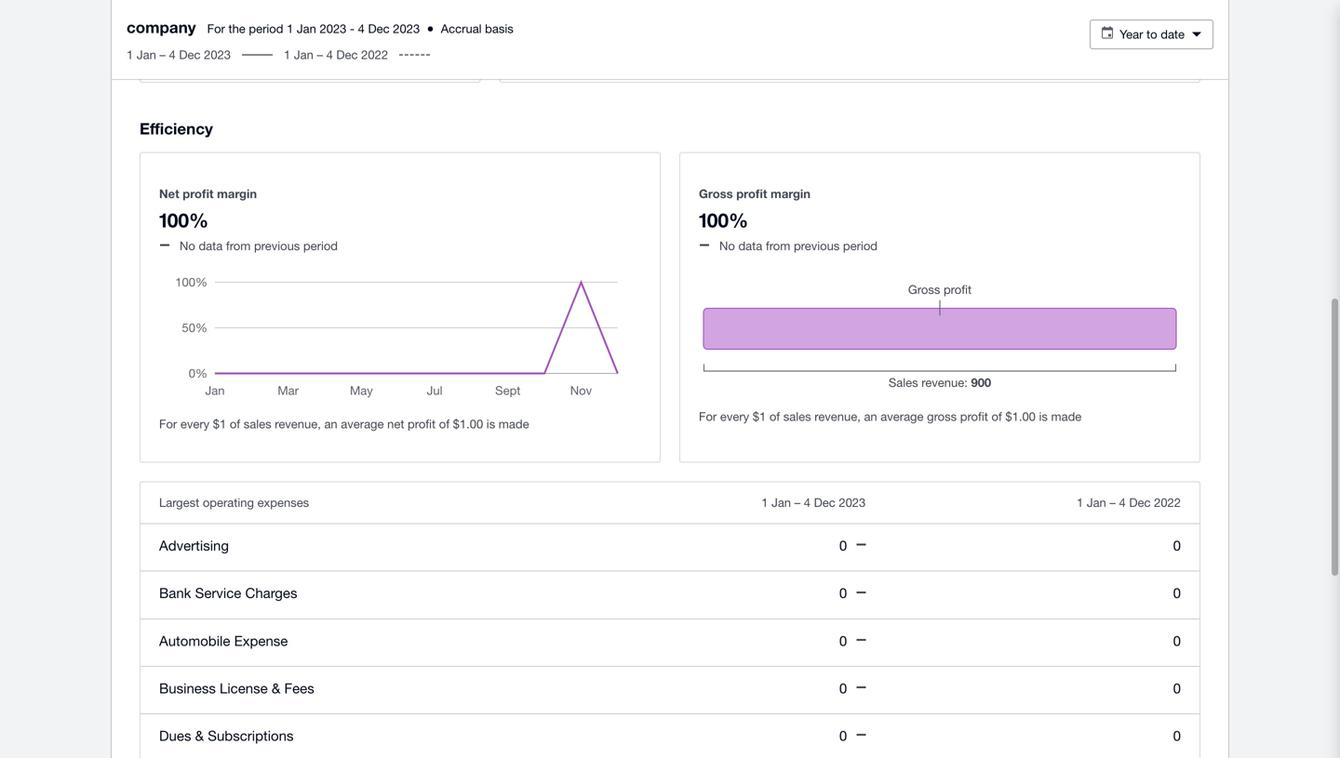 Task type: describe. For each thing, give the bounding box(es) containing it.
year to date button
[[1090, 20, 1214, 49]]

gross profit margin 100%
[[699, 187, 811, 232]]

no data from previous period for net profit margin 100%
[[180, 239, 338, 253]]

the inside "profit is the amount of money made after paying expenses"
[[203, 0, 220, 13]]

for every $1 of sales revenue, an average net profit of $1.00 is made
[[159, 417, 529, 431]]

period for net profit margin 100%
[[303, 239, 338, 253]]

for every $1 of sales revenue, an average gross profit of $1.00 is made
[[699, 410, 1082, 424]]

basis
[[485, 21, 514, 36]]

900
[[971, 376, 991, 390]]

profit inside the net profit margin 100%
[[183, 187, 214, 201]]

automobile
[[159, 633, 230, 649]]

-
[[350, 21, 355, 36]]

revenue
[[922, 376, 965, 390]]

is for gross profit margin 100%
[[1039, 410, 1048, 424]]

2022 for 1 jan
[[361, 47, 388, 62]]

date
[[1161, 27, 1185, 41]]

for for gross profit margin 100%
[[699, 410, 717, 424]]

is inside "profit is the amount of money made after paying expenses"
[[191, 0, 200, 13]]

0 horizontal spatial period
[[249, 21, 283, 36]]

margin for net profit margin 100%
[[217, 187, 257, 201]]

expenses inside "profit is the amount of money made after paying expenses"
[[159, 15, 211, 29]]

every for gross profit margin 100%
[[720, 410, 749, 424]]

business license & fees
[[159, 680, 314, 697]]

of inside "profit is the amount of money made after paying expenses"
[[268, 0, 279, 13]]

gross
[[927, 410, 957, 424]]

amount
[[224, 0, 265, 13]]

from for net profit margin 100%
[[226, 239, 251, 253]]

sales for net profit margin 100%
[[244, 417, 271, 431]]

1 jan – 4 dec 2022 for largest operating expenses
[[1077, 496, 1181, 510]]

dues
[[159, 728, 191, 744]]

year
[[1120, 27, 1143, 41]]

fees
[[284, 680, 314, 697]]

net profit margin 100%
[[159, 187, 257, 232]]

revenue, for net profit margin 100%
[[275, 417, 321, 431]]

from for gross profit margin 100%
[[766, 239, 791, 253]]

largest operating expenses
[[159, 496, 309, 510]]

1 jan – 4 dec 2022 for 1 jan
[[284, 47, 388, 62]]

year to date
[[1120, 27, 1185, 41]]

an for gross profit margin 100%
[[864, 410, 877, 424]]

largest
[[159, 496, 199, 510]]

$1 for net profit margin 100%
[[213, 417, 226, 431]]

subscriptions
[[208, 728, 294, 744]]

1 vertical spatial the
[[228, 21, 246, 36]]

charges
[[245, 585, 297, 601]]

made inside "profit is the amount of money made after paying expenses"
[[322, 0, 352, 13]]

for for net profit margin 100%
[[159, 417, 177, 431]]

no data from previous period for gross profit margin 100%
[[720, 239, 878, 253]]

operating
[[203, 496, 254, 510]]

bank service charges
[[159, 585, 297, 601]]

for the period 1 jan 2023 - 4 dec 2023  ●  accrual basis
[[207, 21, 514, 36]]

average for net profit margin 100%
[[341, 417, 384, 431]]

sales
[[889, 376, 918, 390]]

is for net profit margin 100%
[[487, 417, 495, 431]]

data for gross profit margin 100%
[[739, 239, 763, 253]]

advertising
[[159, 538, 229, 554]]

license
[[220, 680, 268, 697]]

every for net profit margin 100%
[[180, 417, 210, 431]]

profit inside gross profit margin 100%
[[736, 187, 767, 201]]

net
[[387, 417, 404, 431]]

0 horizontal spatial &
[[195, 728, 204, 744]]

efficiency
[[140, 119, 213, 138]]

0 horizontal spatial 1 jan – 4 dec 2023
[[127, 47, 231, 62]]

$1.00 for gross profit margin 100%
[[1006, 410, 1036, 424]]



Task type: vqa. For each thing, say whether or not it's contained in the screenshot.
1st Margin from right
yes



Task type: locate. For each thing, give the bounding box(es) containing it.
1 horizontal spatial from
[[766, 239, 791, 253]]

0 horizontal spatial 2022
[[361, 47, 388, 62]]

2 no from the left
[[720, 239, 735, 253]]

1 horizontal spatial previous
[[794, 239, 840, 253]]

profit
[[159, 0, 188, 13]]

0 vertical spatial 1 jan – 4 dec 2022
[[284, 47, 388, 62]]

revenue,
[[815, 410, 861, 424], [275, 417, 321, 431]]

0 horizontal spatial the
[[203, 0, 220, 13]]

automobile expense
[[159, 633, 288, 649]]

average down sales
[[881, 410, 924, 424]]

margin right gross
[[771, 187, 811, 201]]

an for net profit margin 100%
[[324, 417, 338, 431]]

made for net profit margin 100%
[[499, 417, 529, 431]]

1 horizontal spatial 1 jan – 4 dec 2022
[[1077, 496, 1181, 510]]

$1.00 right net
[[453, 417, 483, 431]]

company
[[127, 18, 196, 36]]

& right dues
[[195, 728, 204, 744]]

1 horizontal spatial data
[[739, 239, 763, 253]]

sales
[[784, 410, 811, 424], [244, 417, 271, 431]]

100% for gross profit margin 100%
[[699, 209, 748, 232]]

profit is the amount of money made after paying expenses
[[159, 0, 420, 29]]

2 data from the left
[[739, 239, 763, 253]]

0 horizontal spatial 1 jan – 4 dec 2022
[[284, 47, 388, 62]]

gross
[[699, 187, 733, 201]]

an
[[864, 410, 877, 424], [324, 417, 338, 431]]

0 vertical spatial the
[[203, 0, 220, 13]]

1 jan – 4 dec 2023 inside largest operating expenses element
[[762, 496, 866, 510]]

the left amount
[[203, 0, 220, 13]]

1 previous from the left
[[254, 239, 300, 253]]

100%
[[159, 209, 209, 232], [699, 209, 748, 232]]

sales revenue : 900
[[889, 376, 991, 390]]

1 horizontal spatial $1
[[753, 410, 766, 424]]

period
[[249, 21, 283, 36], [303, 239, 338, 253], [843, 239, 878, 253]]

2 horizontal spatial for
[[699, 410, 717, 424]]

2022 for largest operating expenses
[[1154, 496, 1181, 510]]

1 vertical spatial expenses
[[257, 496, 309, 510]]

average left net
[[341, 417, 384, 431]]

no data from previous period down the net profit margin 100%
[[180, 239, 338, 253]]

0 horizontal spatial average
[[341, 417, 384, 431]]

1 horizontal spatial made
[[499, 417, 529, 431]]

expenses right operating
[[257, 496, 309, 510]]

to
[[1147, 27, 1158, 41]]

1 horizontal spatial no data from previous period
[[720, 239, 878, 253]]

expenses down profit
[[159, 15, 211, 29]]

dec
[[368, 21, 390, 36], [179, 47, 201, 62], [336, 47, 358, 62], [814, 496, 836, 510], [1129, 496, 1151, 510]]

0 horizontal spatial revenue,
[[275, 417, 321, 431]]

0 horizontal spatial from
[[226, 239, 251, 253]]

1 horizontal spatial 2022
[[1154, 496, 1181, 510]]

100% inside the net profit margin 100%
[[159, 209, 209, 232]]

2 horizontal spatial made
[[1051, 410, 1082, 424]]

made
[[322, 0, 352, 13], [1051, 410, 1082, 424], [499, 417, 529, 431]]

0 horizontal spatial data
[[199, 239, 223, 253]]

service
[[195, 585, 241, 601]]

1 no data from previous period from the left
[[180, 239, 338, 253]]

no
[[180, 239, 195, 253], [720, 239, 735, 253]]

expense
[[234, 633, 288, 649]]

previous
[[254, 239, 300, 253], [794, 239, 840, 253]]

0 horizontal spatial an
[[324, 417, 338, 431]]

net
[[159, 187, 179, 201]]

$1.00
[[1006, 410, 1036, 424], [453, 417, 483, 431]]

business
[[159, 680, 216, 697]]

2023 inside largest operating expenses element
[[839, 496, 866, 510]]

1 horizontal spatial period
[[303, 239, 338, 253]]

1 horizontal spatial for
[[207, 21, 225, 36]]

0 horizontal spatial sales
[[244, 417, 271, 431]]

& left fees in the left of the page
[[272, 680, 280, 697]]

100% down net
[[159, 209, 209, 232]]

data
[[199, 239, 223, 253], [739, 239, 763, 253]]

largest operating expenses element
[[141, 483, 1200, 759]]

0 horizontal spatial no
[[180, 239, 195, 253]]

data down gross profit margin 100%
[[739, 239, 763, 253]]

1 horizontal spatial sales
[[784, 410, 811, 424]]

100% for net profit margin 100%
[[159, 209, 209, 232]]

1 horizontal spatial 1 jan – 4 dec 2023
[[762, 496, 866, 510]]

1 jan – 4 dec 2023
[[127, 47, 231, 62], [762, 496, 866, 510]]

from down gross profit margin 100%
[[766, 239, 791, 253]]

&
[[272, 680, 280, 697], [195, 728, 204, 744]]

no data from previous period
[[180, 239, 338, 253], [720, 239, 878, 253]]

100% inside gross profit margin 100%
[[699, 209, 748, 232]]

$1 for gross profit margin 100%
[[753, 410, 766, 424]]

an left 'gross'
[[864, 410, 877, 424]]

1 vertical spatial &
[[195, 728, 204, 744]]

1 data from the left
[[199, 239, 223, 253]]

margin for gross profit margin 100%
[[771, 187, 811, 201]]

$1.00 right 'gross'
[[1006, 410, 1036, 424]]

2 previous from the left
[[794, 239, 840, 253]]

1 horizontal spatial expenses
[[257, 496, 309, 510]]

0 horizontal spatial previous
[[254, 239, 300, 253]]

bank
[[159, 585, 191, 601]]

average for gross profit margin 100%
[[881, 410, 924, 424]]

average
[[881, 410, 924, 424], [341, 417, 384, 431]]

sales for gross profit margin 100%
[[784, 410, 811, 424]]

1 100% from the left
[[159, 209, 209, 232]]

profit
[[183, 187, 214, 201], [736, 187, 767, 201], [960, 410, 988, 424], [408, 417, 436, 431]]

after
[[356, 0, 380, 13]]

$1
[[753, 410, 766, 424], [213, 417, 226, 431]]

1 horizontal spatial margin
[[771, 187, 811, 201]]

no down gross profit margin 100%
[[720, 239, 735, 253]]

1 jan – 4 dec 2022
[[284, 47, 388, 62], [1077, 496, 1181, 510]]

money
[[282, 0, 319, 13]]

no for gross profit margin 100%
[[720, 239, 735, 253]]

made for gross profit margin 100%
[[1051, 410, 1082, 424]]

0 vertical spatial expenses
[[159, 15, 211, 29]]

1 horizontal spatial 100%
[[699, 209, 748, 232]]

1 horizontal spatial average
[[881, 410, 924, 424]]

0 horizontal spatial made
[[322, 0, 352, 13]]

0 link
[[840, 538, 847, 554], [1173, 538, 1181, 554], [840, 585, 847, 601], [1173, 585, 1181, 601], [840, 633, 847, 649], [1173, 633, 1181, 649], [840, 680, 847, 697], [1173, 680, 1181, 697], [840, 728, 847, 744], [1173, 728, 1181, 744]]

2022 inside largest operating expenses element
[[1154, 496, 1181, 510]]

0 vertical spatial 2022
[[361, 47, 388, 62]]

1 no from the left
[[180, 239, 195, 253]]

previous for gross profit margin 100%
[[794, 239, 840, 253]]

for
[[207, 21, 225, 36], [699, 410, 717, 424], [159, 417, 177, 431]]

an left net
[[324, 417, 338, 431]]

margin right net
[[217, 187, 257, 201]]

previous for net profit margin 100%
[[254, 239, 300, 253]]

accrual
[[441, 21, 482, 36]]

margin inside gross profit margin 100%
[[771, 187, 811, 201]]

0 horizontal spatial $1
[[213, 417, 226, 431]]

2 horizontal spatial period
[[843, 239, 878, 253]]

1 vertical spatial 2022
[[1154, 496, 1181, 510]]

2 100% from the left
[[699, 209, 748, 232]]

jan
[[297, 21, 316, 36], [137, 47, 156, 62], [294, 47, 314, 62], [772, 496, 791, 510], [1087, 496, 1107, 510]]

1 horizontal spatial no
[[720, 239, 735, 253]]

of
[[268, 0, 279, 13], [770, 410, 780, 424], [992, 410, 1002, 424], [230, 417, 240, 431], [439, 417, 450, 431]]

0 horizontal spatial no data from previous period
[[180, 239, 338, 253]]

2023
[[320, 21, 347, 36], [393, 21, 420, 36], [204, 47, 231, 62], [839, 496, 866, 510]]

2 from from the left
[[766, 239, 791, 253]]

the
[[203, 0, 220, 13], [228, 21, 246, 36]]

1 horizontal spatial is
[[487, 417, 495, 431]]

:
[[965, 376, 968, 390]]

1
[[287, 21, 293, 36], [127, 47, 133, 62], [284, 47, 291, 62], [762, 496, 768, 510], [1077, 496, 1084, 510]]

0 vertical spatial 1 jan – 4 dec 2023
[[127, 47, 231, 62]]

1 horizontal spatial revenue,
[[815, 410, 861, 424]]

2 horizontal spatial is
[[1039, 410, 1048, 424]]

revenue, for gross profit margin 100%
[[815, 410, 861, 424]]

no down the net profit margin 100%
[[180, 239, 195, 253]]

1 horizontal spatial $1.00
[[1006, 410, 1036, 424]]

2022
[[361, 47, 388, 62], [1154, 496, 1181, 510]]

margin
[[217, 187, 257, 201], [771, 187, 811, 201]]

the down amount
[[228, 21, 246, 36]]

0 horizontal spatial expenses
[[159, 15, 211, 29]]

2 margin from the left
[[771, 187, 811, 201]]

1 vertical spatial 1 jan – 4 dec 2023
[[762, 496, 866, 510]]

no data from previous period down gross profit margin 100%
[[720, 239, 878, 253]]

is
[[191, 0, 200, 13], [1039, 410, 1048, 424], [487, 417, 495, 431]]

$1.00 for net profit margin 100%
[[453, 417, 483, 431]]

expenses inside largest operating expenses element
[[257, 496, 309, 510]]

0 horizontal spatial 100%
[[159, 209, 209, 232]]

0 horizontal spatial $1.00
[[453, 417, 483, 431]]

margin inside the net profit margin 100%
[[217, 187, 257, 201]]

–
[[160, 47, 166, 62], [317, 47, 323, 62], [795, 496, 801, 510], [1110, 496, 1116, 510]]

1 from from the left
[[226, 239, 251, 253]]

0 horizontal spatial for
[[159, 417, 177, 431]]

1 horizontal spatial the
[[228, 21, 246, 36]]

data for net profit margin 100%
[[199, 239, 223, 253]]

1 vertical spatial 1 jan – 4 dec 2022
[[1077, 496, 1181, 510]]

0 vertical spatial &
[[272, 680, 280, 697]]

1 jan – 4 dec 2022 inside largest operating expenses element
[[1077, 496, 1181, 510]]

from down the net profit margin 100%
[[226, 239, 251, 253]]

period for gross profit margin 100%
[[843, 239, 878, 253]]

1 horizontal spatial an
[[864, 410, 877, 424]]

from
[[226, 239, 251, 253], [766, 239, 791, 253]]

previous down gross profit margin 100%
[[794, 239, 840, 253]]

expenses
[[159, 15, 211, 29], [257, 496, 309, 510]]

0 horizontal spatial margin
[[217, 187, 257, 201]]

0 horizontal spatial is
[[191, 0, 200, 13]]

0 horizontal spatial every
[[180, 417, 210, 431]]

1 horizontal spatial every
[[720, 410, 749, 424]]

no for net profit margin 100%
[[180, 239, 195, 253]]

2 no data from previous period from the left
[[720, 239, 878, 253]]

4
[[358, 21, 365, 36], [169, 47, 176, 62], [326, 47, 333, 62], [804, 496, 811, 510], [1119, 496, 1126, 510]]

100% down gross
[[699, 209, 748, 232]]

data down the net profit margin 100%
[[199, 239, 223, 253]]

paying
[[384, 0, 420, 13]]

0
[[840, 538, 847, 554], [1173, 538, 1181, 554], [840, 585, 847, 601], [1173, 585, 1181, 601], [840, 633, 847, 649], [1173, 633, 1181, 649], [840, 680, 847, 697], [1173, 680, 1181, 697], [840, 728, 847, 744], [1173, 728, 1181, 744]]

previous down the net profit margin 100%
[[254, 239, 300, 253]]

dues & subscriptions
[[159, 728, 294, 744]]

every
[[720, 410, 749, 424], [180, 417, 210, 431]]

1 horizontal spatial &
[[272, 680, 280, 697]]

1 margin from the left
[[217, 187, 257, 201]]



